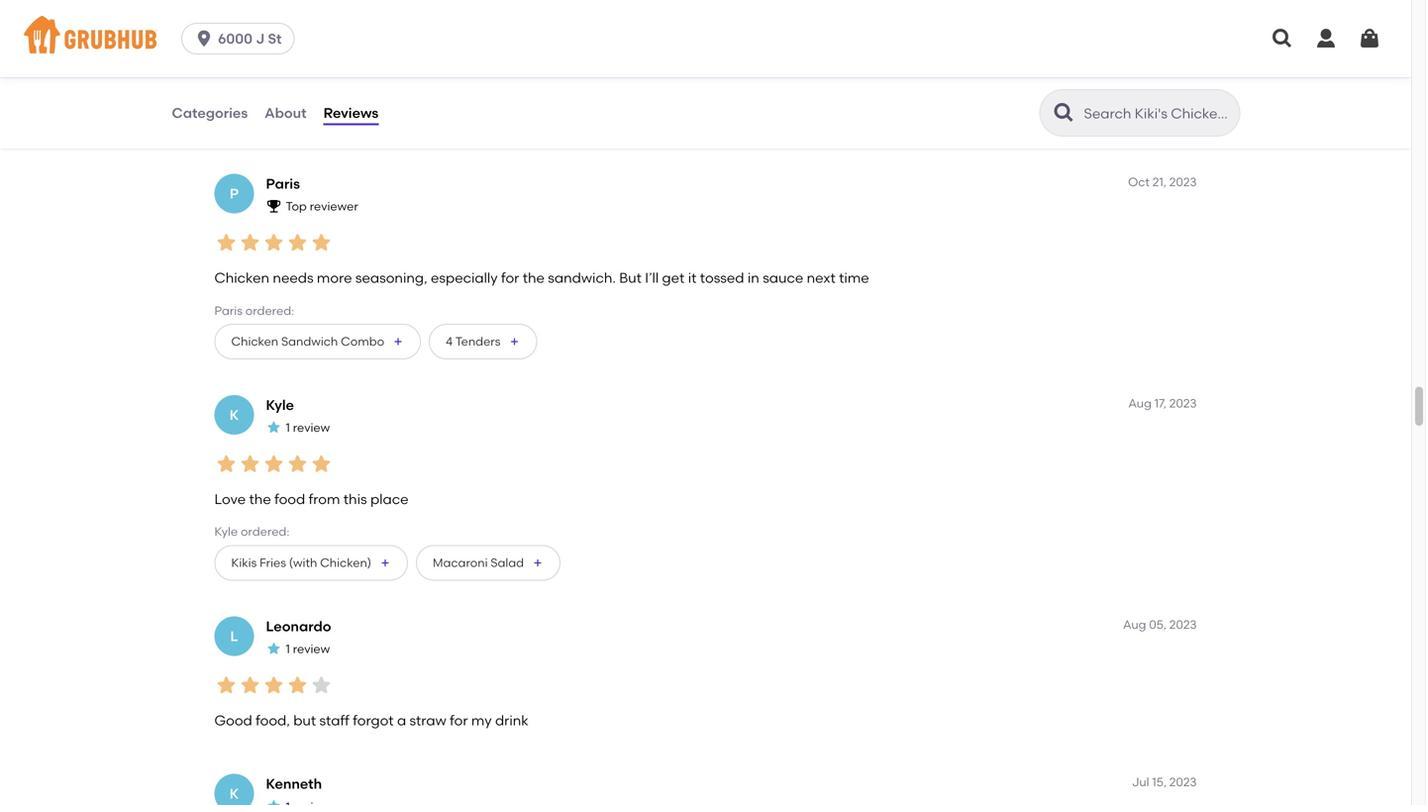 Task type: describe. For each thing, give the bounding box(es) containing it.
good just messed up my order
[[215, 48, 419, 65]]

salad
[[491, 556, 524, 570]]

plus icon image for 4 tenders
[[509, 336, 521, 348]]

time
[[839, 269, 870, 286]]

categories
[[172, 104, 248, 121]]

j
[[256, 30, 265, 47]]

macaroni salad button
[[416, 546, 561, 581]]

1 for kyle
[[286, 421, 290, 435]]

a
[[397, 712, 406, 729]]

05,
[[1150, 618, 1167, 632]]

this
[[344, 491, 367, 508]]

chicken needs more seasoning, especially for the sandwich. but i'll get it tossed in sauce next time
[[215, 269, 870, 286]]

6000 j st
[[218, 30, 282, 47]]

especially
[[431, 269, 498, 286]]

categories button
[[171, 77, 249, 149]]

0 vertical spatial the
[[523, 269, 545, 286]]

drink
[[495, 712, 529, 729]]

aug 05, 2023
[[1124, 618, 1198, 632]]

1 svg image from the left
[[1271, 27, 1295, 51]]

search icon image
[[1053, 101, 1077, 125]]

order
[[383, 48, 419, 65]]

needs
[[273, 269, 314, 286]]

plus icon image inside 8 wings combo button
[[331, 115, 343, 126]]

6000 j st button
[[181, 23, 303, 55]]

get
[[662, 269, 685, 286]]

2023 for good food, but staff forgot a straw for my drink
[[1170, 618, 1198, 632]]

plus icon image for macaroni salad
[[532, 557, 544, 569]]

kikis
[[231, 556, 257, 570]]

seasoning,
[[356, 269, 428, 286]]

8
[[231, 113, 238, 127]]

ordered: for the
[[241, 525, 290, 539]]

wings
[[241, 113, 277, 127]]

4 2023 from the top
[[1170, 776, 1198, 790]]

0 vertical spatial my
[[359, 48, 379, 65]]

Search Kiki's Chicken Place search field
[[1083, 104, 1234, 123]]

straw
[[410, 712, 447, 729]]

p
[[230, 185, 239, 202]]

1 horizontal spatial for
[[501, 269, 520, 286]]

4 tenders
[[446, 334, 501, 349]]

chicken sandwich combo
[[231, 334, 385, 349]]

1 vertical spatial for
[[450, 712, 468, 729]]

reviewer
[[310, 199, 359, 214]]

macaroni
[[433, 556, 488, 570]]

21,
[[1153, 175, 1167, 189]]

paris for paris
[[266, 175, 300, 192]]

forgot
[[353, 712, 394, 729]]

paris for paris ordered:
[[215, 303, 243, 318]]

but
[[620, 269, 642, 286]]

will
[[215, 82, 235, 96]]

sandwich.
[[548, 269, 616, 286]]

1 horizontal spatial svg image
[[1315, 27, 1339, 51]]

good food, but staff forgot a straw for my drink
[[215, 712, 529, 729]]

2023 for love the food from this place
[[1170, 396, 1198, 411]]

love
[[215, 491, 246, 508]]

review for kyle
[[293, 421, 330, 435]]

st
[[268, 30, 282, 47]]

6000
[[218, 30, 253, 47]]

top reviewer
[[286, 199, 359, 214]]

good for good food, but staff forgot a straw for my drink
[[215, 712, 252, 729]]

top
[[286, 199, 307, 214]]

aug for love the food from this place
[[1129, 396, 1152, 411]]

main navigation navigation
[[0, 0, 1412, 77]]

svg image inside 6000 j st button
[[194, 29, 214, 49]]

jul 15, 2023
[[1133, 776, 1198, 790]]

up
[[338, 48, 356, 65]]

trophy icon image
[[266, 198, 282, 214]]

1 horizontal spatial my
[[472, 712, 492, 729]]

review for leonardo
[[293, 642, 330, 657]]



Task type: vqa. For each thing, say whether or not it's contained in the screenshot.
the topmost cancel
no



Task type: locate. For each thing, give the bounding box(es) containing it.
chicken inside button
[[231, 334, 279, 349]]

(with
[[289, 556, 317, 570]]

0 vertical spatial kyle
[[266, 397, 294, 414]]

review down leonardo
[[293, 642, 330, 657]]

sauce
[[763, 269, 804, 286]]

1 vertical spatial review
[[293, 642, 330, 657]]

good for good just messed up my order
[[215, 48, 252, 65]]

for
[[501, 269, 520, 286], [450, 712, 468, 729]]

about button
[[264, 77, 308, 149]]

aug for good food, but staff forgot a straw for my drink
[[1124, 618, 1147, 632]]

messed
[[282, 48, 335, 65]]

next
[[807, 269, 836, 286]]

kyle ordered:
[[215, 525, 290, 539]]

will ordered:
[[215, 82, 287, 96]]

plus icon image for kikis fries (with chicken)
[[380, 557, 391, 569]]

0 vertical spatial good
[[215, 48, 252, 65]]

star icon image
[[215, 10, 238, 33], [238, 10, 262, 33], [262, 10, 286, 33], [286, 10, 310, 33], [215, 231, 238, 255], [238, 231, 262, 255], [262, 231, 286, 255], [286, 231, 310, 255], [310, 231, 333, 255], [266, 420, 282, 435], [215, 452, 238, 476], [238, 452, 262, 476], [262, 452, 286, 476], [286, 452, 310, 476], [310, 452, 333, 476], [266, 641, 282, 657], [215, 674, 238, 698], [238, 674, 262, 698], [262, 674, 286, 698], [286, 674, 310, 698], [310, 674, 333, 698], [266, 799, 282, 806]]

the left food
[[249, 491, 271, 508]]

15,
[[1153, 776, 1167, 790]]

ordered:
[[238, 82, 287, 96], [245, 303, 294, 318], [241, 525, 290, 539]]

tossed
[[700, 269, 745, 286]]

1 vertical spatial k
[[230, 786, 239, 803]]

1 vertical spatial aug
[[1124, 618, 1147, 632]]

k for kyle
[[230, 407, 239, 424]]

k
[[230, 407, 239, 424], [230, 786, 239, 803]]

2 review from the top
[[293, 642, 330, 657]]

plus icon image
[[331, 115, 343, 126], [392, 336, 404, 348], [509, 336, 521, 348], [380, 557, 391, 569], [532, 557, 544, 569]]

kyle for kyle ordered:
[[215, 525, 238, 539]]

review up love the food from this place
[[293, 421, 330, 435]]

k up love
[[230, 407, 239, 424]]

combo for 8 wings combo
[[280, 113, 323, 127]]

1 review
[[286, 421, 330, 435], [286, 642, 330, 657]]

chicken
[[215, 269, 270, 286], [231, 334, 279, 349]]

0 vertical spatial review
[[293, 421, 330, 435]]

ordered: for just
[[238, 82, 287, 96]]

my left drink
[[472, 712, 492, 729]]

1 review up love the food from this place
[[286, 421, 330, 435]]

1 review down leonardo
[[286, 642, 330, 657]]

2 2023 from the top
[[1170, 396, 1198, 411]]

1 up food
[[286, 421, 290, 435]]

2 svg image from the left
[[1359, 27, 1382, 51]]

aug
[[1129, 396, 1152, 411], [1124, 618, 1147, 632]]

plus icon image inside kikis fries (with chicken) 'button'
[[380, 557, 391, 569]]

chicken down paris ordered:
[[231, 334, 279, 349]]

0 horizontal spatial combo
[[280, 113, 323, 127]]

0 vertical spatial aug
[[1129, 396, 1152, 411]]

paris up chicken sandwich combo
[[215, 303, 243, 318]]

aug 17, 2023
[[1129, 396, 1198, 411]]

good
[[215, 48, 252, 65], [215, 712, 252, 729]]

1 vertical spatial ordered:
[[245, 303, 294, 318]]

tenders
[[456, 334, 501, 349]]

1 k from the top
[[230, 407, 239, 424]]

plus icon image right tenders
[[509, 336, 521, 348]]

2023 right 17,
[[1170, 396, 1198, 411]]

in
[[748, 269, 760, 286]]

plus icon image right chicken)
[[380, 557, 391, 569]]

chicken for chicken sandwich combo
[[231, 334, 279, 349]]

2023 right 15, on the bottom right of page
[[1170, 776, 1198, 790]]

chicken sandwich combo button
[[215, 324, 421, 360]]

plus icon image inside macaroni salad button
[[532, 557, 544, 569]]

1 vertical spatial 1 review
[[286, 642, 330, 657]]

17,
[[1155, 396, 1167, 411]]

food,
[[256, 712, 290, 729]]

2 1 review from the top
[[286, 642, 330, 657]]

1 horizontal spatial combo
[[341, 334, 385, 349]]

fries
[[260, 556, 286, 570]]

for right straw at left bottom
[[450, 712, 468, 729]]

1 horizontal spatial paris
[[266, 175, 300, 192]]

k left kenneth
[[230, 786, 239, 803]]

aug left the 05,
[[1124, 618, 1147, 632]]

4 tenders button
[[429, 324, 537, 360]]

1 vertical spatial my
[[472, 712, 492, 729]]

1 vertical spatial the
[[249, 491, 271, 508]]

0 horizontal spatial svg image
[[194, 29, 214, 49]]

0 vertical spatial chicken
[[215, 269, 270, 286]]

1 2023 from the top
[[1170, 175, 1198, 189]]

plus icon image for chicken sandwich combo
[[392, 336, 404, 348]]

sandwich
[[281, 334, 338, 349]]

8 wings combo
[[231, 113, 323, 127]]

svg image
[[1315, 27, 1339, 51], [194, 29, 214, 49]]

2 good from the top
[[215, 712, 252, 729]]

place
[[371, 491, 409, 508]]

jul
[[1133, 776, 1150, 790]]

for right especially
[[501, 269, 520, 286]]

my
[[359, 48, 379, 65], [472, 712, 492, 729]]

2 k from the top
[[230, 786, 239, 803]]

oct
[[1129, 175, 1150, 189]]

3 2023 from the top
[[1170, 618, 1198, 632]]

love the food from this place
[[215, 491, 409, 508]]

1 horizontal spatial svg image
[[1359, 27, 1382, 51]]

0 horizontal spatial kyle
[[215, 525, 238, 539]]

chicken for chicken needs more seasoning, especially for the sandwich. but i'll get it tossed in sauce next time
[[215, 269, 270, 286]]

staff
[[320, 712, 350, 729]]

macaroni salad
[[433, 556, 524, 570]]

review
[[293, 421, 330, 435], [293, 642, 330, 657]]

2023 for chicken needs more seasoning, especially for the sandwich. but i'll get it tossed in sauce next time
[[1170, 175, 1198, 189]]

plus icon image right about button
[[331, 115, 343, 126]]

but
[[294, 712, 316, 729]]

1 review for leonardo
[[286, 642, 330, 657]]

i'll
[[645, 269, 659, 286]]

reviews button
[[323, 77, 380, 149]]

the left sandwich.
[[523, 269, 545, 286]]

ordered: up wings
[[238, 82, 287, 96]]

good left food,
[[215, 712, 252, 729]]

1 horizontal spatial the
[[523, 269, 545, 286]]

8 wings combo button
[[215, 103, 360, 138]]

about
[[265, 104, 307, 121]]

1 vertical spatial kyle
[[215, 525, 238, 539]]

combo for chicken sandwich combo
[[341, 334, 385, 349]]

food
[[275, 491, 305, 508]]

0 horizontal spatial the
[[249, 491, 271, 508]]

plus icon image inside chicken sandwich combo button
[[392, 336, 404, 348]]

from
[[309, 491, 340, 508]]

0 horizontal spatial paris
[[215, 303, 243, 318]]

oct 21, 2023
[[1129, 175, 1198, 189]]

more
[[317, 269, 352, 286]]

combo right sandwich at the top of page
[[341, 334, 385, 349]]

1 horizontal spatial kyle
[[266, 397, 294, 414]]

0 vertical spatial for
[[501, 269, 520, 286]]

2 1 from the top
[[286, 642, 290, 657]]

2023 right the 05,
[[1170, 618, 1198, 632]]

just
[[256, 48, 279, 65]]

1 review from the top
[[293, 421, 330, 435]]

kyle
[[266, 397, 294, 414], [215, 525, 238, 539]]

2023
[[1170, 175, 1198, 189], [1170, 396, 1198, 411], [1170, 618, 1198, 632], [1170, 776, 1198, 790]]

ordered: down needs
[[245, 303, 294, 318]]

my right the up
[[359, 48, 379, 65]]

ordered: for needs
[[245, 303, 294, 318]]

0 vertical spatial paris
[[266, 175, 300, 192]]

chicken)
[[320, 556, 372, 570]]

kenneth
[[266, 776, 322, 793]]

it
[[688, 269, 697, 286]]

0 vertical spatial combo
[[280, 113, 323, 127]]

paris ordered:
[[215, 303, 294, 318]]

plus icon image inside 4 tenders button
[[509, 336, 521, 348]]

1 vertical spatial 1
[[286, 642, 290, 657]]

0 horizontal spatial for
[[450, 712, 468, 729]]

2 vertical spatial ordered:
[[241, 525, 290, 539]]

0 horizontal spatial my
[[359, 48, 379, 65]]

1 vertical spatial combo
[[341, 334, 385, 349]]

kyle down chicken sandwich combo
[[266, 397, 294, 414]]

leonardo
[[266, 618, 331, 635]]

2023 right 21,
[[1170, 175, 1198, 189]]

1 for leonardo
[[286, 642, 290, 657]]

1 good from the top
[[215, 48, 252, 65]]

0 vertical spatial 1 review
[[286, 421, 330, 435]]

paris
[[266, 175, 300, 192], [215, 303, 243, 318]]

1
[[286, 421, 290, 435], [286, 642, 290, 657]]

kikis fries (with chicken)
[[231, 556, 372, 570]]

1 down leonardo
[[286, 642, 290, 657]]

combo
[[280, 113, 323, 127], [341, 334, 385, 349]]

1 vertical spatial chicken
[[231, 334, 279, 349]]

0 vertical spatial ordered:
[[238, 82, 287, 96]]

0 vertical spatial k
[[230, 407, 239, 424]]

kikis fries (with chicken) button
[[215, 546, 408, 581]]

1 review for kyle
[[286, 421, 330, 435]]

aug left 17,
[[1129, 396, 1152, 411]]

1 1 from the top
[[286, 421, 290, 435]]

0 vertical spatial 1
[[286, 421, 290, 435]]

kyle down love
[[215, 525, 238, 539]]

svg image
[[1271, 27, 1295, 51], [1359, 27, 1382, 51]]

1 1 review from the top
[[286, 421, 330, 435]]

1 vertical spatial paris
[[215, 303, 243, 318]]

kyle for kyle
[[266, 397, 294, 414]]

plus icon image left 4
[[392, 336, 404, 348]]

the
[[523, 269, 545, 286], [249, 491, 271, 508]]

chicken up paris ordered:
[[215, 269, 270, 286]]

k for kenneth
[[230, 786, 239, 803]]

1 vertical spatial good
[[215, 712, 252, 729]]

4
[[446, 334, 453, 349]]

reviews
[[324, 104, 379, 121]]

paris up trophy icon
[[266, 175, 300, 192]]

ordered: up fries
[[241, 525, 290, 539]]

combo right wings
[[280, 113, 323, 127]]

l
[[230, 628, 238, 645]]

0 horizontal spatial svg image
[[1271, 27, 1295, 51]]

good down 6000
[[215, 48, 252, 65]]

plus icon image right salad
[[532, 557, 544, 569]]



